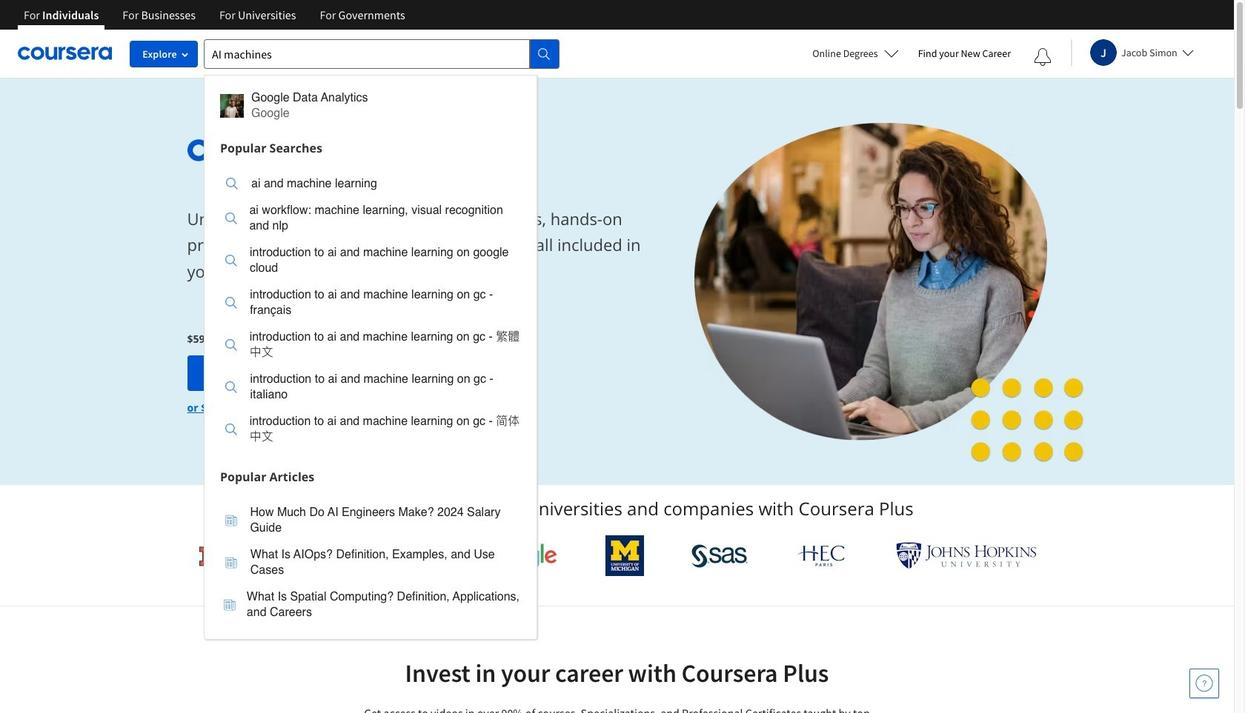 Task type: describe. For each thing, give the bounding box(es) containing it.
hec paris image
[[796, 541, 848, 571]]

google image
[[477, 543, 557, 570]]

university of illinois at urbana-champaign image
[[198, 544, 313, 568]]

johns hopkins university image
[[896, 543, 1036, 570]]

1 list box from the top
[[205, 161, 537, 464]]

duke university image
[[361, 543, 430, 566]]

university of michigan image
[[605, 536, 644, 577]]

coursera image
[[18, 42, 112, 65]]

banner navigation
[[12, 0, 417, 41]]

autocomplete results list box
[[204, 74, 537, 640]]



Task type: locate. For each thing, give the bounding box(es) containing it.
sas image
[[692, 544, 748, 568]]

help center image
[[1195, 675, 1213, 693]]

suggestion image image
[[220, 94, 244, 117], [226, 178, 238, 190], [225, 212, 237, 224], [225, 255, 237, 266], [225, 297, 237, 309], [225, 339, 237, 351], [225, 381, 237, 393], [225, 424, 237, 435], [225, 515, 237, 527], [226, 557, 237, 569], [224, 599, 236, 611]]

What do you want to learn? text field
[[204, 39, 530, 69]]

coursera plus image
[[187, 139, 413, 161]]

list box
[[205, 161, 537, 464], [205, 490, 537, 639]]

None search field
[[204, 39, 560, 640]]

1 vertical spatial list box
[[205, 490, 537, 639]]

2 list box from the top
[[205, 490, 537, 639]]

0 vertical spatial list box
[[205, 161, 537, 464]]



Task type: vqa. For each thing, say whether or not it's contained in the screenshot.
University of Illinois at Urbana-Champaign image
yes



